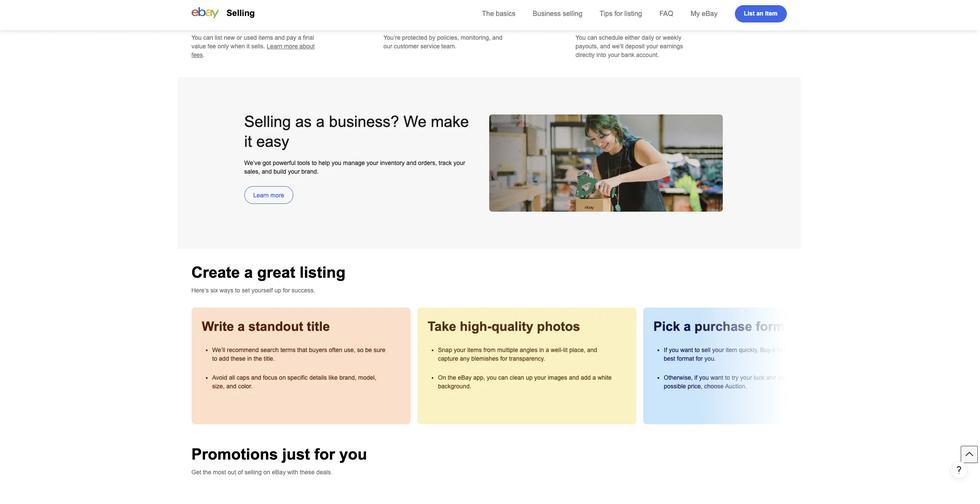 Task type: locate. For each thing, give the bounding box(es) containing it.
1 vertical spatial ebay
[[458, 375, 472, 382]]

0 vertical spatial want
[[680, 347, 693, 354]]

for left you. on the right bottom of page
[[696, 356, 703, 363]]

to left set at the bottom of the page
[[235, 287, 240, 294]]

0 horizontal spatial best
[[664, 356, 675, 363]]

list
[[744, 10, 755, 17], [191, 14, 204, 21]]

and right 'images'
[[569, 375, 579, 382]]

the right 'shoot'
[[803, 375, 812, 382]]

can inside you can list new or used items and pay a final value fee only when it sells.
[[203, 34, 213, 41]]

0 vertical spatial on
[[279, 375, 286, 382]]

selling up easy
[[244, 113, 291, 131]]

when down new
[[230, 43, 245, 50]]

0 horizontal spatial items
[[259, 34, 273, 41]]

1 vertical spatial add
[[581, 375, 591, 382]]

format inside if you want to sell your item quickly, buy it now is probably the best format for you.
[[677, 356, 694, 363]]

1 horizontal spatial format
[[756, 320, 796, 334]]

when
[[603, 14, 621, 21], [230, 43, 245, 50]]

you inside you can schedule either daily or weekly payouts, and we'll deposit your earnings directly into your bank account.
[[576, 34, 586, 41]]

can left clean
[[498, 375, 508, 382]]

a right write
[[238, 320, 245, 334]]

on the ebay app, you can clean up your images and add a white background.
[[438, 375, 612, 390]]

0 horizontal spatial you
[[191, 34, 202, 41]]

1 vertical spatial it
[[244, 133, 252, 151]]

by
[[429, 34, 435, 41]]

more down "build"
[[270, 192, 284, 199]]

can for choose
[[587, 34, 597, 41]]

1 horizontal spatial want
[[711, 375, 723, 382]]

1 vertical spatial these
[[300, 469, 315, 476]]

a left the well- in the bottom right of the page
[[546, 347, 549, 354]]

can
[[203, 34, 213, 41], [587, 34, 597, 41], [498, 375, 508, 382]]

yourself
[[252, 287, 273, 294]]

0 horizontal spatial ebay
[[272, 469, 286, 476]]

white
[[598, 375, 612, 382]]

your left 'images'
[[534, 375, 546, 382]]

1 horizontal spatial on
[[279, 375, 286, 382]]

up right yourself
[[274, 287, 281, 294]]

up right clean
[[526, 375, 533, 382]]

can inside you can schedule either daily or weekly payouts, and we'll deposit your earnings directly into your bank account.
[[587, 34, 597, 41]]

your down we'll
[[608, 51, 620, 58]]

snap
[[438, 347, 452, 354]]

0 vertical spatial items
[[259, 34, 273, 41]]

0 vertical spatial up
[[274, 287, 281, 294]]

1 vertical spatial best
[[813, 375, 825, 382]]

0 vertical spatial in
[[539, 347, 544, 354]]

for inside otherwise, if you want to try your luck and shoot for the best possible price, choose auction.
[[794, 375, 802, 382]]

want up "choose"
[[711, 375, 723, 382]]

0 vertical spatial ebay
[[702, 10, 718, 17]]

on down promotions just for you
[[263, 469, 270, 476]]

you inside if you want to sell your item quickly, buy it now is probably the best format for you.
[[669, 347, 679, 354]]

deals.
[[316, 469, 332, 476]]

or right daily
[[656, 34, 661, 41]]

orders,
[[418, 160, 437, 167]]

ebay right the my
[[702, 10, 718, 17]]

item inside list an item link
[[765, 10, 778, 17]]

or inside you can list new or used items and pay a final value fee only when it sells.
[[237, 34, 242, 41]]

you
[[191, 34, 202, 41], [576, 34, 586, 41]]

if
[[694, 375, 697, 382]]

these down 'recommend' on the left bottom
[[231, 356, 246, 363]]

your inside on the ebay app, you can clean up your images and add a white background.
[[534, 375, 546, 382]]

from
[[483, 347, 496, 354]]

0 vertical spatial add
[[219, 356, 229, 363]]

it down used
[[247, 43, 250, 50]]

want left sell
[[680, 347, 693, 354]]

and inside you can schedule either daily or weekly payouts, and we'll deposit your earnings directly into your bank account.
[[600, 43, 610, 50]]

to down we'll
[[212, 356, 217, 363]]

1 horizontal spatial or
[[656, 34, 661, 41]]

it up we've
[[244, 133, 252, 151]]

your right try
[[740, 375, 752, 382]]

only
[[218, 43, 229, 50]]

you inside we've got powerful tools to help you manage your inventory and orders, track your sales, and build your brand.
[[332, 160, 341, 167]]

want inside otherwise, if you want to try your luck and shoot for the best possible price, choose auction.
[[711, 375, 723, 382]]

your inside if you want to sell your item quickly, buy it now is probably the best format for you.
[[712, 347, 724, 354]]

0 horizontal spatial these
[[231, 356, 246, 363]]

0 vertical spatial more
[[284, 43, 298, 50]]

app,
[[473, 375, 485, 382]]

or inside you can schedule either daily or weekly payouts, and we'll deposit your earnings directly into your bank account.
[[656, 34, 661, 41]]

listing
[[624, 10, 642, 17], [300, 264, 345, 282]]

a inside you can list new or used items and pay a final value fee only when it sells.
[[298, 34, 301, 41]]

sells.
[[251, 43, 265, 50]]

blemishes
[[471, 356, 499, 363]]

up inside on the ebay app, you can clean up your images and add a white background.
[[526, 375, 533, 382]]

add down we'll
[[219, 356, 229, 363]]

the up background.
[[448, 375, 456, 382]]

a
[[298, 34, 301, 41], [316, 113, 325, 131], [244, 264, 253, 282], [238, 320, 245, 334], [684, 320, 691, 334], [546, 347, 549, 354], [593, 375, 596, 382]]

you're protected by policies, monitoring, and our customer service team.
[[383, 34, 502, 50]]

or
[[237, 34, 242, 41], [656, 34, 661, 41]]

can up fee
[[203, 34, 213, 41]]

0 horizontal spatial or
[[237, 34, 242, 41]]

fees
[[191, 51, 203, 58]]

to left sell
[[695, 347, 700, 354]]

for down "multiple"
[[500, 356, 507, 363]]

pick a purchase format
[[653, 320, 796, 334]]

1 horizontal spatial up
[[526, 375, 533, 382]]

set
[[242, 287, 250, 294]]

create a great listing
[[191, 264, 345, 282]]

it inside if you want to sell your item quickly, buy it now is probably the best format for you.
[[772, 347, 775, 354]]

list up value
[[191, 14, 204, 21]]

quality
[[492, 320, 533, 334]]

promotions
[[191, 446, 278, 464]]

now
[[777, 347, 789, 354]]

learn down sales,
[[253, 192, 269, 199]]

1 horizontal spatial when
[[603, 14, 621, 21]]

your inside snap your items from multiple angles in a well-lit place, and capture any blemishes for transparency.
[[454, 347, 466, 354]]

list
[[215, 34, 222, 41]]

and right monitoring,
[[492, 34, 502, 41]]

final
[[303, 34, 314, 41]]

items inside you can list new or used items and pay a final value fee only when it sells.
[[259, 34, 273, 41]]

list an item
[[744, 10, 778, 17]]

for left success.
[[283, 287, 290, 294]]

if
[[664, 347, 667, 354]]

1 vertical spatial more
[[270, 192, 284, 199]]

the left title.
[[254, 356, 262, 363]]

0 horizontal spatial when
[[230, 43, 245, 50]]

1 horizontal spatial in
[[539, 347, 544, 354]]

more inside learn more about fees
[[284, 43, 298, 50]]

0 horizontal spatial want
[[680, 347, 693, 354]]

format up the now
[[756, 320, 796, 334]]

1 vertical spatial selling
[[244, 113, 291, 131]]

on right focus
[[279, 375, 286, 382]]

we'll
[[212, 347, 225, 354]]

about
[[299, 43, 315, 50]]

track
[[439, 160, 452, 167]]

listing left paid
[[624, 10, 642, 17]]

weekly
[[663, 34, 681, 41]]

get the most out of selling on ebay with these deals.
[[191, 469, 332, 476]]

and right luck
[[766, 375, 776, 382]]

and inside you can list new or used items and pay a final value fee only when it sells.
[[275, 34, 285, 41]]

ebay left with
[[272, 469, 286, 476]]

0 vertical spatial learn
[[267, 43, 282, 50]]

item up new
[[223, 14, 237, 21]]

it right buy
[[772, 347, 775, 354]]

and
[[275, 34, 285, 41], [492, 34, 502, 41], [600, 43, 610, 50], [406, 160, 416, 167], [262, 168, 272, 175], [587, 347, 597, 354], [251, 375, 261, 382], [569, 375, 579, 382], [766, 375, 776, 382], [226, 383, 236, 390]]

learn more about fees link
[[191, 43, 315, 58]]

in right angles
[[539, 347, 544, 354]]

either
[[625, 34, 640, 41]]

best down probably
[[813, 375, 825, 382]]

standout
[[248, 320, 303, 334]]

2 vertical spatial it
[[772, 347, 775, 354]]

multiple
[[497, 347, 518, 354]]

title
[[307, 320, 330, 334]]

0 horizontal spatial format
[[677, 356, 694, 363]]

a inside the selling as a business? we make it easy
[[316, 113, 325, 131]]

selling right 'of'
[[245, 469, 262, 476]]

and inside you're protected by policies, monitoring, and our customer service team.
[[492, 34, 502, 41]]

your down powerful
[[288, 168, 300, 175]]

2 you from the left
[[576, 34, 586, 41]]

0 vertical spatial it
[[247, 43, 250, 50]]

1 horizontal spatial add
[[581, 375, 591, 382]]

0 vertical spatial listing
[[624, 10, 642, 17]]

1 vertical spatial listing
[[300, 264, 345, 282]]

2 or from the left
[[656, 34, 661, 41]]

0 vertical spatial best
[[664, 356, 675, 363]]

1 vertical spatial format
[[677, 356, 694, 363]]

ebay up background.
[[458, 375, 472, 382]]

these right with
[[300, 469, 315, 476]]

easy
[[256, 133, 289, 151]]

0 horizontal spatial selling
[[245, 469, 262, 476]]

list your item
[[191, 14, 237, 21]]

1 horizontal spatial you
[[576, 34, 586, 41]]

2 vertical spatial ebay
[[272, 469, 286, 476]]

add left white
[[581, 375, 591, 382]]

can for list
[[203, 34, 213, 41]]

1 horizontal spatial can
[[498, 375, 508, 382]]

item for list your item
[[223, 14, 237, 21]]

items up sells.
[[259, 34, 273, 41]]

when up schedule
[[603, 14, 621, 21]]

and down got
[[262, 168, 272, 175]]

0 horizontal spatial list
[[191, 14, 204, 21]]

1 vertical spatial up
[[526, 375, 533, 382]]

and right caps
[[251, 375, 261, 382]]

1 vertical spatial want
[[711, 375, 723, 382]]

selling up used
[[226, 8, 255, 18]]

learn right sells.
[[267, 43, 282, 50]]

in down 'recommend' on the left bottom
[[247, 356, 252, 363]]

item right "an"
[[765, 10, 778, 17]]

1 vertical spatial in
[[247, 356, 252, 363]]

details
[[309, 375, 327, 382]]

a inside snap your items from multiple angles in a well-lit place, and capture any blemishes for transparency.
[[546, 347, 549, 354]]

0 vertical spatial these
[[231, 356, 246, 363]]

1 you from the left
[[191, 34, 202, 41]]

0 horizontal spatial up
[[274, 287, 281, 294]]

list for list an item
[[744, 10, 755, 17]]

deposit
[[625, 43, 645, 50]]

with
[[287, 469, 298, 476]]

and inside otherwise, if you want to try your luck and shoot for the best possible price, choose auction.
[[766, 375, 776, 382]]

shoot
[[778, 375, 793, 382]]

avoid all caps and focus on specific details like brand, model, size, and color.
[[212, 375, 376, 390]]

want inside if you want to sell your item quickly, buy it now is probably the best format for you.
[[680, 347, 693, 354]]

selling inside the selling as a business? we make it easy
[[244, 113, 291, 131]]

to inside we'll recommend search terms that buyers often use, so be sure to add these in the title.
[[212, 356, 217, 363]]

0 vertical spatial selling
[[226, 8, 255, 18]]

0 horizontal spatial add
[[219, 356, 229, 363]]

2 horizontal spatial can
[[587, 34, 597, 41]]

make
[[431, 113, 469, 131]]

selling for selling
[[226, 8, 255, 18]]

paid
[[649, 14, 663, 21]]

the inside otherwise, if you want to try your luck and shoot for the best possible price, choose auction.
[[803, 375, 812, 382]]

learn inside learn more about fees
[[267, 43, 282, 50]]

1 vertical spatial when
[[230, 43, 245, 50]]

a right pick
[[684, 320, 691, 334]]

create
[[191, 264, 240, 282]]

get
[[191, 469, 201, 476]]

2 horizontal spatial item
[[765, 10, 778, 17]]

your up list
[[206, 14, 221, 21]]

1 or from the left
[[237, 34, 242, 41]]

these inside we'll recommend search terms that buyers often use, so be sure to add these in the title.
[[231, 356, 246, 363]]

1 horizontal spatial these
[[300, 469, 315, 476]]

you
[[622, 14, 635, 21], [332, 160, 341, 167], [669, 347, 679, 354], [487, 375, 497, 382], [699, 375, 709, 382], [339, 446, 367, 464]]

in inside we'll recommend search terms that buyers often use, so be sure to add these in the title.
[[247, 356, 252, 363]]

1 horizontal spatial selling
[[563, 10, 582, 17]]

or right new
[[237, 34, 242, 41]]

item
[[765, 10, 778, 17], [223, 14, 237, 21], [726, 347, 737, 354]]

you for choose when you get paid
[[576, 34, 586, 41]]

monitoring,
[[461, 34, 491, 41]]

for inside snap your items from multiple angles in a well-lit place, and capture any blemishes for transparency.
[[500, 356, 507, 363]]

focus
[[263, 375, 277, 382]]

you can schedule either daily or weekly payouts, and we'll deposit your earnings directly into your bank account.
[[576, 34, 683, 58]]

you up value
[[191, 34, 202, 41]]

for right 'shoot'
[[794, 375, 802, 382]]

1 vertical spatial items
[[467, 347, 482, 354]]

to up brand.
[[312, 160, 317, 167]]

so
[[357, 347, 364, 354]]

1 horizontal spatial items
[[467, 347, 482, 354]]

a right 'as' on the left top of page
[[316, 113, 325, 131]]

1 vertical spatial on
[[263, 469, 270, 476]]

0 horizontal spatial in
[[247, 356, 252, 363]]

on
[[438, 375, 446, 382]]

more down pay
[[284, 43, 298, 50]]

format up otherwise,
[[677, 356, 694, 363]]

0 horizontal spatial can
[[203, 34, 213, 41]]

on
[[279, 375, 286, 382], [263, 469, 270, 476]]

selling right business
[[563, 10, 582, 17]]

if you want to sell your item quickly, buy it now is probably the best format for you.
[[664, 347, 830, 363]]

background.
[[438, 383, 471, 390]]

and left pay
[[275, 34, 285, 41]]

0 horizontal spatial item
[[223, 14, 237, 21]]

to left try
[[725, 375, 730, 382]]

you inside you can list new or used items and pay a final value fee only when it sells.
[[191, 34, 202, 41]]

item for list an item
[[765, 10, 778, 17]]

your up the any
[[454, 347, 466, 354]]

buy
[[760, 347, 771, 354]]

and right place,
[[587, 347, 597, 354]]

you for list your item
[[191, 34, 202, 41]]

get
[[637, 14, 647, 21]]

can up payouts,
[[587, 34, 597, 41]]

0 vertical spatial selling
[[563, 10, 582, 17]]

1 horizontal spatial list
[[744, 10, 755, 17]]

choose
[[576, 14, 601, 21]]

manage
[[343, 160, 365, 167]]

1 horizontal spatial ebay
[[458, 375, 472, 382]]

build
[[273, 168, 286, 175]]

can inside on the ebay app, you can clean up your images and add a white background.
[[498, 375, 508, 382]]

your up you. on the right bottom of page
[[712, 347, 724, 354]]

you up payouts,
[[576, 34, 586, 41]]

listing up success.
[[300, 264, 345, 282]]

a inside on the ebay app, you can clean up your images and add a white background.
[[593, 375, 596, 382]]

1 horizontal spatial best
[[813, 375, 825, 382]]

it inside you can list new or used items and pay a final value fee only when it sells.
[[247, 43, 250, 50]]

1 vertical spatial learn
[[253, 192, 269, 199]]

best down if
[[664, 356, 675, 363]]

a right pay
[[298, 34, 301, 41]]

list left "an"
[[744, 10, 755, 17]]

and up into
[[600, 43, 610, 50]]

your
[[206, 14, 221, 21], [646, 43, 658, 50], [608, 51, 620, 58], [367, 160, 378, 167], [453, 160, 465, 167], [288, 168, 300, 175], [454, 347, 466, 354], [712, 347, 724, 354], [534, 375, 546, 382], [740, 375, 752, 382]]

a left white
[[593, 375, 596, 382]]

to inside if you want to sell your item quickly, buy it now is probably the best format for you.
[[695, 347, 700, 354]]

my
[[691, 10, 700, 17]]

the right probably
[[822, 347, 830, 354]]

for right tips
[[614, 10, 623, 17]]

account.
[[636, 51, 659, 58]]

item left quickly,
[[726, 347, 737, 354]]

1 horizontal spatial item
[[726, 347, 737, 354]]

learn
[[267, 43, 282, 50], [253, 192, 269, 199]]

items up the any
[[467, 347, 482, 354]]

is
[[791, 347, 795, 354]]

caps
[[237, 375, 249, 382]]

your right the manage
[[367, 160, 378, 167]]



Task type: describe. For each thing, give the bounding box(es) containing it.
more for learn more about fees
[[284, 43, 298, 50]]

images
[[548, 375, 567, 382]]

learn for learn more
[[253, 192, 269, 199]]

faq
[[659, 10, 673, 17]]

purchase
[[695, 320, 752, 334]]

a up set at the bottom of the page
[[244, 264, 253, 282]]

ways
[[220, 287, 233, 294]]

luck
[[754, 375, 764, 382]]

add inside we'll recommend search terms that buyers often use, so be sure to add these in the title.
[[219, 356, 229, 363]]

just
[[282, 446, 310, 464]]

specific
[[287, 375, 308, 382]]

used
[[244, 34, 257, 41]]

often
[[329, 347, 342, 354]]

place,
[[569, 347, 585, 354]]

the inside on the ebay app, you can clean up your images and add a white background.
[[448, 375, 456, 382]]

success.
[[292, 287, 315, 294]]

any
[[460, 356, 470, 363]]

like
[[329, 375, 338, 382]]

when inside you can list new or used items and pay a final value fee only when it sells.
[[230, 43, 245, 50]]

promotions just for you
[[191, 446, 367, 464]]

1 horizontal spatial listing
[[624, 10, 642, 17]]

terms
[[280, 347, 296, 354]]

brand.
[[301, 168, 319, 175]]

inventory
[[380, 160, 405, 167]]

you.
[[705, 356, 716, 363]]

model,
[[358, 375, 376, 382]]

add inside on the ebay app, you can clean up your images and add a white background.
[[581, 375, 591, 382]]

basics
[[496, 10, 515, 17]]

transparency.
[[509, 356, 545, 363]]

we'll recommend search terms that buyers often use, so be sure to add these in the title.
[[212, 347, 385, 363]]

service
[[421, 43, 440, 50]]

learn more about fees
[[191, 43, 315, 58]]

directly
[[576, 51, 595, 58]]

write a standout title
[[202, 320, 330, 334]]

help, opens dialogs image
[[955, 466, 963, 475]]

high-
[[460, 320, 492, 334]]

business selling
[[533, 10, 582, 17]]

best inside if you want to sell your item quickly, buy it now is probably the best format for you.
[[664, 356, 675, 363]]

sell
[[702, 347, 711, 354]]

choose when you get paid
[[576, 14, 663, 21]]

for inside if you want to sell your item quickly, buy it now is probably the best format for you.
[[696, 356, 703, 363]]

you inside on the ebay app, you can clean up your images and add a white background.
[[487, 375, 497, 382]]

my ebay
[[691, 10, 718, 17]]

write
[[202, 320, 234, 334]]

brand,
[[339, 375, 357, 382]]

here's
[[191, 287, 209, 294]]

recommend
[[227, 347, 259, 354]]

probably
[[797, 347, 820, 354]]

we
[[403, 113, 427, 131]]

ebay inside on the ebay app, you can clean up your images and add a white background.
[[458, 375, 472, 382]]

2 horizontal spatial ebay
[[702, 10, 718, 17]]

.
[[203, 51, 205, 58]]

items inside snap your items from multiple angles in a well-lit place, and capture any blemishes for transparency.
[[467, 347, 482, 354]]

got
[[263, 160, 271, 167]]

bank
[[621, 51, 634, 58]]

you can list new or used items and pay a final value fee only when it sells.
[[191, 34, 314, 50]]

your down daily
[[646, 43, 658, 50]]

and left orders,
[[406, 160, 416, 167]]

to inside we've got powerful tools to help you manage your inventory and orders, track your sales, and build your brand.
[[312, 160, 317, 167]]

quickly,
[[739, 347, 759, 354]]

on inside avoid all caps and focus on specific details like brand, model, size, and color.
[[279, 375, 286, 382]]

business selling link
[[533, 10, 582, 17]]

you're
[[383, 34, 400, 41]]

selling for selling as a business? we make it easy
[[244, 113, 291, 131]]

price,
[[688, 383, 703, 390]]

we'll
[[612, 43, 624, 50]]

snap your items from multiple angles in a well-lit place, and capture any blemishes for transparency.
[[438, 347, 597, 363]]

an
[[756, 10, 763, 17]]

well-
[[551, 347, 563, 354]]

list for list your item
[[191, 14, 204, 21]]

learn for learn more about fees
[[267, 43, 282, 50]]

best inside otherwise, if you want to try your luck and shoot for the best possible price, choose auction.
[[813, 375, 825, 382]]

0 vertical spatial format
[[756, 320, 796, 334]]

as
[[295, 113, 312, 131]]

to inside otherwise, if you want to try your luck and shoot for the best possible price, choose auction.
[[725, 375, 730, 382]]

sure
[[374, 347, 385, 354]]

six
[[210, 287, 218, 294]]

use,
[[344, 347, 355, 354]]

our
[[383, 43, 392, 50]]

0 vertical spatial when
[[603, 14, 621, 21]]

daily
[[642, 34, 654, 41]]

learn more
[[253, 192, 284, 199]]

buyers
[[309, 347, 327, 354]]

of
[[238, 469, 243, 476]]

item inside if you want to sell your item quickly, buy it now is probably the best format for you.
[[726, 347, 737, 354]]

angles
[[520, 347, 538, 354]]

your right track
[[453, 160, 465, 167]]

avoid
[[212, 375, 227, 382]]

powerful
[[273, 160, 296, 167]]

schedule
[[599, 34, 623, 41]]

tips
[[600, 10, 613, 17]]

into
[[596, 51, 606, 58]]

and inside on the ebay app, you can clean up your images and add a white background.
[[569, 375, 579, 382]]

we've got powerful tools to help you manage your inventory and orders, track your sales, and build your brand.
[[244, 160, 465, 175]]

the basics
[[482, 10, 515, 17]]

in inside snap your items from multiple angles in a well-lit place, and capture any blemishes for transparency.
[[539, 347, 544, 354]]

0 horizontal spatial on
[[263, 469, 270, 476]]

1 vertical spatial selling
[[245, 469, 262, 476]]

color.
[[238, 383, 253, 390]]

pay
[[286, 34, 296, 41]]

your inside otherwise, if you want to try your luck and shoot for the best possible price, choose auction.
[[740, 375, 752, 382]]

capture
[[438, 356, 458, 363]]

for up deals. on the bottom
[[314, 446, 335, 464]]

payouts,
[[576, 43, 598, 50]]

you inside otherwise, if you want to try your luck and shoot for the best possible price, choose auction.
[[699, 375, 709, 382]]

more for learn more
[[270, 192, 284, 199]]

the inside we'll recommend search terms that buyers often use, so be sure to add these in the title.
[[254, 356, 262, 363]]

all
[[229, 375, 235, 382]]

0 horizontal spatial listing
[[300, 264, 345, 282]]

and inside snap your items from multiple angles in a well-lit place, and capture any blemishes for transparency.
[[587, 347, 597, 354]]

protected
[[402, 34, 427, 41]]

tips for listing
[[600, 10, 642, 17]]

my ebay link
[[691, 10, 718, 17]]

choose
[[704, 383, 724, 390]]

the right get
[[203, 469, 211, 476]]

take
[[428, 320, 456, 334]]

faq link
[[659, 10, 673, 17]]

it inside the selling as a business? we make it easy
[[244, 133, 252, 151]]

and down all
[[226, 383, 236, 390]]

tips for listing link
[[600, 10, 642, 17]]

the inside if you want to sell your item quickly, buy it now is probably the best format for you.
[[822, 347, 830, 354]]



Task type: vqa. For each thing, say whether or not it's contained in the screenshot.
can in On the eBay app, you can clean up your images and add a white background.
yes



